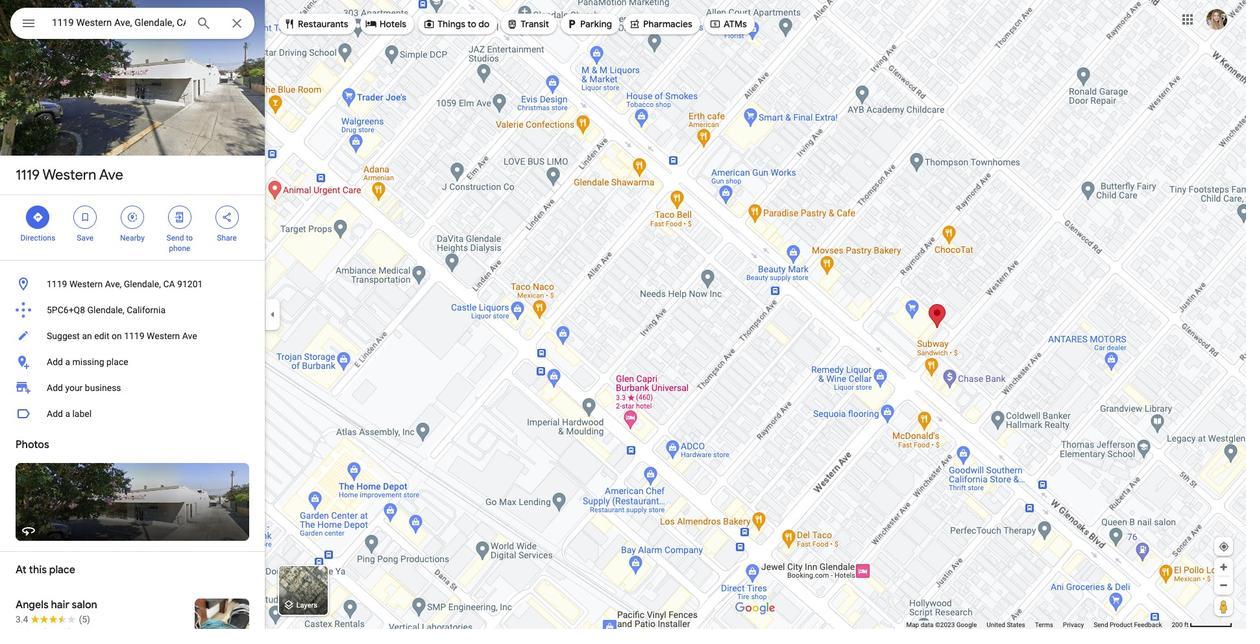 Task type: vqa. For each thing, say whether or not it's contained in the screenshot.


Task type: describe. For each thing, give the bounding box(es) containing it.
united states button
[[987, 621, 1025, 630]]

layers
[[296, 602, 317, 610]]

photos
[[16, 439, 49, 452]]

nearby
[[120, 234, 145, 243]]

to inside  things to do
[[468, 18, 476, 30]]

privacy button
[[1063, 621, 1084, 630]]

 atms
[[709, 17, 747, 31]]

show street view coverage image
[[1214, 597, 1233, 617]]

at this place
[[16, 564, 75, 577]]

google maps element
[[0, 0, 1246, 630]]


[[506, 17, 518, 31]]

business
[[85, 383, 121, 393]]

5pc6+q8
[[47, 305, 85, 315]]

western for ave
[[43, 166, 96, 184]]

none field inside 1119 western ave, glendale, ca 91201 field
[[52, 15, 186, 31]]

 transit
[[506, 17, 549, 31]]

200 ft
[[1172, 622, 1189, 629]]


[[32, 210, 44, 225]]

save
[[77, 234, 93, 243]]

united
[[987, 622, 1005, 629]]

pharmacies
[[643, 18, 693, 30]]

place inside add a missing place button
[[106, 357, 128, 367]]

1119 Western Ave, Glendale, CA 91201 field
[[10, 8, 254, 39]]

1119 western ave, glendale, ca 91201
[[47, 279, 203, 289]]

send to phone
[[167, 234, 193, 253]]

0 horizontal spatial place
[[49, 564, 75, 577]]

united states
[[987, 622, 1025, 629]]

add for add a label
[[47, 409, 63, 419]]

california
[[127, 305, 166, 315]]

map
[[906, 622, 919, 629]]

to inside send to phone
[[186, 234, 193, 243]]

 pharmacies
[[629, 17, 693, 31]]

hotels
[[380, 18, 406, 30]]

suggest an edit on 1119 western ave button
[[0, 323, 265, 349]]

 things to do
[[423, 17, 490, 31]]

google
[[957, 622, 977, 629]]


[[284, 17, 295, 31]]

2 vertical spatial western
[[147, 331, 180, 341]]

google account: michelle dermenjian  
(michelle.dermenjian@adept.ai) image
[[1207, 9, 1227, 30]]

 hotels
[[365, 17, 406, 31]]

angels
[[16, 599, 49, 612]]

add a label button
[[0, 401, 265, 427]]

1119 western ave main content
[[0, 0, 265, 630]]

send for send to phone
[[167, 234, 184, 243]]

zoom in image
[[1219, 563, 1229, 573]]

(5)
[[79, 615, 90, 625]]

footer inside the google maps 'element'
[[906, 621, 1172, 630]]


[[709, 17, 721, 31]]

1119 for 1119 western ave
[[16, 166, 40, 184]]


[[365, 17, 377, 31]]

suggest
[[47, 331, 80, 341]]


[[221, 210, 233, 225]]

your
[[65, 383, 83, 393]]

©2023
[[935, 622, 955, 629]]

send for send product feedback
[[1094, 622, 1108, 629]]

label
[[72, 409, 92, 419]]

add for add a missing place
[[47, 357, 63, 367]]

add for add your business
[[47, 383, 63, 393]]



Task type: locate. For each thing, give the bounding box(es) containing it.
2 a from the top
[[65, 409, 70, 419]]

a for missing
[[65, 357, 70, 367]]

transit
[[521, 18, 549, 30]]

add left your
[[47, 383, 63, 393]]

restaurants
[[298, 18, 348, 30]]

map data ©2023 google
[[906, 622, 977, 629]]

place
[[106, 357, 128, 367], [49, 564, 75, 577]]

western left ave,
[[69, 279, 103, 289]]

data
[[921, 622, 934, 629]]

privacy
[[1063, 622, 1084, 629]]

1 vertical spatial send
[[1094, 622, 1108, 629]]

1119 western ave, glendale, ca 91201 button
[[0, 271, 265, 297]]

product
[[1110, 622, 1133, 629]]

suggest an edit on 1119 western ave
[[47, 331, 197, 341]]

1119 up 
[[16, 166, 40, 184]]

2 vertical spatial 1119
[[124, 331, 144, 341]]

1119 western ave
[[16, 166, 123, 184]]

a left the missing at the bottom left of page
[[65, 357, 70, 367]]

add your business
[[47, 383, 121, 393]]

place right this
[[49, 564, 75, 577]]

to
[[468, 18, 476, 30], [186, 234, 193, 243]]

1 add from the top
[[47, 357, 63, 367]]

add down suggest
[[47, 357, 63, 367]]

1 horizontal spatial 1119
[[47, 279, 67, 289]]

send up "phone"
[[167, 234, 184, 243]]

1 vertical spatial ave
[[182, 331, 197, 341]]

phone
[[169, 244, 190, 253]]


[[629, 17, 641, 31]]

ave up actions for 1119 western ave region
[[99, 166, 123, 184]]

None field
[[52, 15, 186, 31]]

0 horizontal spatial to
[[186, 234, 193, 243]]

collapse side panel image
[[265, 308, 280, 322]]

send
[[167, 234, 184, 243], [1094, 622, 1108, 629]]

0 vertical spatial add
[[47, 357, 63, 367]]

terms
[[1035, 622, 1053, 629]]

salon
[[72, 599, 97, 612]]

0 vertical spatial a
[[65, 357, 70, 367]]

ave inside button
[[182, 331, 197, 341]]

0 horizontal spatial 1119
[[16, 166, 40, 184]]

1 horizontal spatial ave
[[182, 331, 197, 341]]

parking
[[580, 18, 612, 30]]

things
[[438, 18, 465, 30]]

 button
[[10, 8, 47, 42]]

edit
[[94, 331, 109, 341]]

at
[[16, 564, 27, 577]]

0 vertical spatial ave
[[99, 166, 123, 184]]

1 vertical spatial place
[[49, 564, 75, 577]]

ave,
[[105, 279, 122, 289]]

0 vertical spatial western
[[43, 166, 96, 184]]

1 horizontal spatial send
[[1094, 622, 1108, 629]]

2 add from the top
[[47, 383, 63, 393]]

western for ave,
[[69, 279, 103, 289]]


[[423, 17, 435, 31]]

1119
[[16, 166, 40, 184], [47, 279, 67, 289], [124, 331, 144, 341]]

footer
[[906, 621, 1172, 630]]

do
[[479, 18, 490, 30]]

 restaurants
[[284, 17, 348, 31]]

a for label
[[65, 409, 70, 419]]

ft
[[1184, 622, 1189, 629]]

glendale, up edit
[[87, 305, 124, 315]]

2 horizontal spatial 1119
[[124, 331, 144, 341]]


[[127, 210, 138, 225]]

1119 right on at the left bottom of page
[[124, 331, 144, 341]]

share
[[217, 234, 237, 243]]

1 a from the top
[[65, 357, 70, 367]]

2 vertical spatial add
[[47, 409, 63, 419]]

1 vertical spatial to
[[186, 234, 193, 243]]

1 vertical spatial a
[[65, 409, 70, 419]]

0 vertical spatial to
[[468, 18, 476, 30]]

states
[[1007, 622, 1025, 629]]

add a missing place button
[[0, 349, 265, 375]]

terms button
[[1035, 621, 1053, 630]]

atms
[[724, 18, 747, 30]]

this
[[29, 564, 47, 577]]

0 vertical spatial send
[[167, 234, 184, 243]]

zoom out image
[[1219, 581, 1229, 591]]

western up 
[[43, 166, 96, 184]]

 parking
[[566, 17, 612, 31]]

a left label
[[65, 409, 70, 419]]

western down california
[[147, 331, 180, 341]]

1 horizontal spatial place
[[106, 357, 128, 367]]

ave
[[99, 166, 123, 184], [182, 331, 197, 341]]

0 horizontal spatial ave
[[99, 166, 123, 184]]

an
[[82, 331, 92, 341]]

1 vertical spatial add
[[47, 383, 63, 393]]

91201
[[177, 279, 203, 289]]

angels hair salon
[[16, 599, 97, 612]]

add a label
[[47, 409, 92, 419]]

to left do
[[468, 18, 476, 30]]


[[566, 17, 578, 31]]

footer containing map data ©2023 google
[[906, 621, 1172, 630]]

1119 up 5pc6+q8
[[47, 279, 67, 289]]

3.4 stars 5 reviews image
[[16, 613, 90, 626]]

show your location image
[[1218, 541, 1230, 553]]

send product feedback button
[[1094, 621, 1162, 630]]

hair
[[51, 599, 69, 612]]

0 horizontal spatial send
[[167, 234, 184, 243]]

1119 for 1119 western ave, glendale, ca 91201
[[47, 279, 67, 289]]

ave down 91201
[[182, 331, 197, 341]]

1 vertical spatial glendale,
[[87, 305, 124, 315]]

5pc6+q8 glendale, california button
[[0, 297, 265, 323]]

200 ft button
[[1172, 622, 1233, 629]]

actions for 1119 western ave region
[[0, 195, 265, 260]]

send inside send to phone
[[167, 234, 184, 243]]

send inside button
[[1094, 622, 1108, 629]]

1 vertical spatial western
[[69, 279, 103, 289]]

on
[[112, 331, 122, 341]]

ca
[[163, 279, 175, 289]]

1 horizontal spatial to
[[468, 18, 476, 30]]

add
[[47, 357, 63, 367], [47, 383, 63, 393], [47, 409, 63, 419]]

add your business link
[[0, 375, 265, 401]]

missing
[[72, 357, 104, 367]]

a
[[65, 357, 70, 367], [65, 409, 70, 419]]

to up "phone"
[[186, 234, 193, 243]]

add a missing place
[[47, 357, 128, 367]]

send left product
[[1094, 622, 1108, 629]]

0 vertical spatial 1119
[[16, 166, 40, 184]]

send product feedback
[[1094, 622, 1162, 629]]

place down on at the left bottom of page
[[106, 357, 128, 367]]

3 add from the top
[[47, 409, 63, 419]]

 search field
[[10, 8, 254, 42]]


[[21, 14, 36, 32]]

0 vertical spatial place
[[106, 357, 128, 367]]

200
[[1172, 622, 1183, 629]]


[[174, 210, 186, 225]]

directions
[[20, 234, 55, 243]]

western
[[43, 166, 96, 184], [69, 279, 103, 289], [147, 331, 180, 341]]

glendale, up california
[[124, 279, 161, 289]]

feedback
[[1134, 622, 1162, 629]]

5pc6+q8 glendale, california
[[47, 305, 166, 315]]

3.4
[[16, 615, 28, 625]]

0 vertical spatial glendale,
[[124, 279, 161, 289]]


[[79, 210, 91, 225]]

add left label
[[47, 409, 63, 419]]

1 vertical spatial 1119
[[47, 279, 67, 289]]



